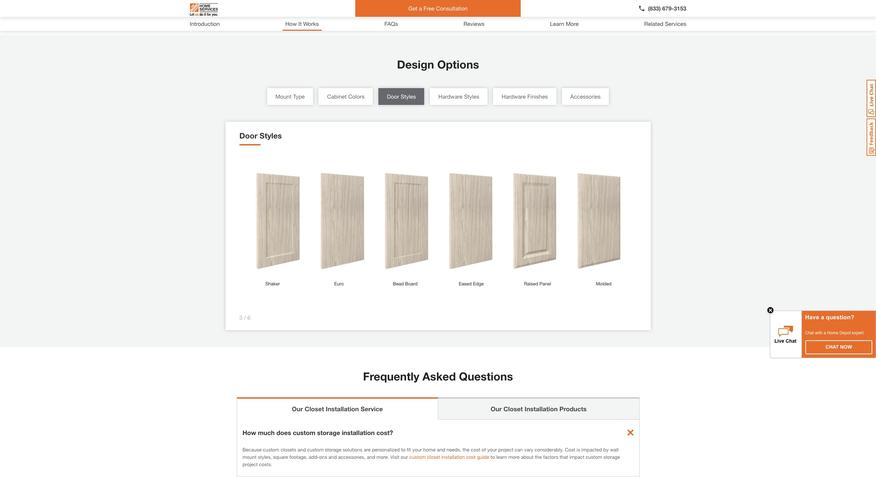 Task type: describe. For each thing, give the bounding box(es) containing it.
to inside because custom closets and custom storage solutions are personalized to fit your home and needs, the cost of your project can vary considerably. cost is impacted by wall mount styles, square footage, add-ons and accessories, and more. visit our
[[401, 447, 406, 453]]

feedback link image
[[867, 118, 877, 156]]

cost
[[565, 447, 576, 453]]

are
[[364, 447, 371, 453]]

by
[[604, 447, 609, 453]]

cost?
[[377, 429, 393, 437]]

0 horizontal spatial styles
[[260, 131, 282, 140]]

custom up the add-
[[307, 447, 324, 453]]

1 vertical spatial cost
[[467, 454, 476, 460]]

project inside to learn more about the factors that impact custom storage project costs.
[[243, 461, 258, 467]]

services
[[665, 20, 687, 27]]

vary
[[524, 447, 534, 453]]

chat with a home depot expert.
[[806, 331, 865, 336]]

have a question?
[[806, 314, 855, 321]]

design
[[397, 58, 434, 71]]

mount type
[[276, 93, 305, 100]]

(833)
[[648, 5, 661, 12]]

infopod - door style - image image
[[240, 154, 637, 305]]

1 your from the left
[[413, 447, 422, 453]]

factors
[[544, 454, 559, 460]]

custom inside to learn more about the factors that impact custom storage project costs.
[[586, 454, 603, 460]]

visit
[[391, 454, 400, 460]]

that
[[560, 454, 568, 460]]

styles,
[[258, 454, 272, 460]]

because
[[243, 447, 262, 453]]

reviews
[[464, 20, 485, 27]]

our closet installation service
[[292, 405, 383, 413]]

installation for products
[[525, 405, 558, 413]]

cabinet
[[327, 93, 347, 100]]

solutions
[[343, 447, 363, 453]]

(833) 679-3153
[[648, 5, 687, 12]]

cabinet colors button
[[319, 88, 373, 105]]

hardware for hardware finishes
[[502, 93, 526, 100]]

to inside to learn more about the factors that impact custom storage project costs.
[[491, 454, 495, 460]]

home
[[828, 331, 839, 336]]

frequently
[[363, 370, 420, 383]]

how much does custom storage installation cost?
[[243, 429, 393, 437]]

(833) 679-3153 link
[[639, 4, 687, 13]]

costs.
[[259, 461, 272, 467]]

type
[[293, 93, 305, 100]]

the inside because custom closets and custom storage solutions are personalized to fit your home and needs, the cost of your project can vary considerably. cost is impacted by wall mount styles, square footage, add-ons and accessories, and more. visit our
[[463, 447, 470, 453]]

much
[[258, 429, 275, 437]]

get a free consultation button
[[355, 0, 521, 17]]

live chat image
[[867, 80, 877, 117]]

custom closet installation cost guide
[[410, 454, 490, 460]]

closet for our closet installation products
[[504, 405, 523, 413]]

options
[[437, 58, 479, 71]]

related
[[645, 20, 664, 27]]

how it works
[[286, 20, 319, 27]]

hardware finishes button
[[494, 88, 557, 105]]

cabinet colors
[[327, 93, 365, 100]]

2 your from the left
[[488, 447, 497, 453]]

square
[[273, 454, 288, 460]]

storage inside to learn more about the factors that impact custom storage project costs.
[[604, 454, 620, 460]]

how for how it works
[[286, 20, 297, 27]]

add-
[[309, 454, 319, 460]]

hardware styles button
[[430, 88, 488, 105]]

accessories button
[[562, 88, 609, 105]]

more.
[[377, 454, 389, 460]]

accessories
[[571, 93, 601, 100]]

wall
[[610, 447, 619, 453]]

gallery 6 desktop image
[[226, 0, 651, 2]]

/
[[244, 314, 246, 321]]

chat now link
[[806, 341, 872, 354]]

ons
[[319, 454, 327, 460]]

considerably.
[[535, 447, 564, 453]]

installation for service
[[326, 405, 359, 413]]

how for how much does custom storage installation cost?
[[243, 429, 256, 437]]

to learn more about the factors that impact custom storage project costs.
[[243, 454, 620, 467]]

door styles button
[[379, 88, 425, 105]]

custom right does
[[293, 429, 316, 437]]

home
[[424, 447, 436, 453]]

2 vertical spatial a
[[824, 331, 827, 336]]

get a free consultation
[[409, 5, 468, 12]]

custom down fit
[[410, 454, 426, 460]]

frequently asked questions
[[363, 370, 513, 383]]

needs,
[[447, 447, 462, 453]]

hardware styles
[[439, 93, 480, 100]]

6
[[248, 314, 251, 321]]

and up the footage,
[[298, 447, 306, 453]]

more
[[566, 20, 579, 27]]

fit
[[407, 447, 411, 453]]

0 horizontal spatial door
[[240, 131, 258, 140]]

personalized
[[372, 447, 400, 453]]

can
[[515, 447, 523, 453]]

styles for hardware styles button
[[464, 93, 480, 100]]

project inside because custom closets and custom storage solutions are personalized to fit your home and needs, the cost of your project can vary considerably. cost is impacted by wall mount styles, square footage, add-ons and accessories, and more. visit our
[[499, 447, 514, 453]]



Task type: vqa. For each thing, say whether or not it's contained in the screenshot.
Footage,
yes



Task type: locate. For each thing, give the bounding box(es) containing it.
0 horizontal spatial closet
[[305, 405, 324, 413]]

a right the 'have'
[[821, 314, 825, 321]]

how
[[286, 20, 297, 27], [243, 429, 256, 437]]

guide
[[477, 454, 490, 460]]

chat
[[806, 331, 814, 336]]

styles for the door styles button
[[401, 93, 416, 100]]

our
[[401, 454, 408, 460]]

0 vertical spatial a
[[419, 5, 422, 12]]

0 horizontal spatial the
[[463, 447, 470, 453]]

1 vertical spatial project
[[243, 461, 258, 467]]

expert.
[[852, 331, 865, 336]]

1 horizontal spatial how
[[286, 20, 297, 27]]

learn more
[[550, 20, 579, 27]]

0 horizontal spatial installation
[[342, 429, 375, 437]]

does
[[277, 429, 291, 437]]

1 vertical spatial door
[[240, 131, 258, 140]]

chat
[[826, 344, 839, 350]]

0 vertical spatial cost
[[471, 447, 481, 453]]

and up closet
[[437, 447, 445, 453]]

installation down 'needs,'
[[442, 454, 465, 460]]

get
[[409, 5, 418, 12]]

and
[[298, 447, 306, 453], [437, 447, 445, 453], [329, 454, 337, 460], [367, 454, 375, 460]]

2 vertical spatial storage
[[604, 454, 620, 460]]

mount
[[276, 93, 292, 100]]

now
[[841, 344, 853, 350]]

1 our from the left
[[292, 405, 303, 413]]

is
[[577, 447, 581, 453]]

chat now
[[826, 344, 853, 350]]

custom closet installation cost guide link
[[410, 454, 490, 460]]

door
[[387, 93, 399, 100], [240, 131, 258, 140]]

introduction
[[190, 20, 220, 27]]

impacted
[[582, 447, 602, 453]]

0 vertical spatial to
[[401, 447, 406, 453]]

related services
[[645, 20, 687, 27]]

0 horizontal spatial project
[[243, 461, 258, 467]]

the inside to learn more about the factors that impact custom storage project costs.
[[535, 454, 542, 460]]

3
[[240, 314, 243, 321]]

to left fit
[[401, 447, 406, 453]]

products
[[560, 405, 587, 413]]

2 closet from the left
[[504, 405, 523, 413]]

about
[[521, 454, 534, 460]]

depot
[[840, 331, 851, 336]]

cost left "guide"
[[467, 454, 476, 460]]

cost
[[471, 447, 481, 453], [467, 454, 476, 460]]

1 vertical spatial storage
[[325, 447, 342, 453]]

how left much
[[243, 429, 256, 437]]

1 horizontal spatial project
[[499, 447, 514, 453]]

2 installation from the left
[[525, 405, 558, 413]]

cost left of
[[471, 447, 481, 453]]

1 vertical spatial the
[[535, 454, 542, 460]]

0 vertical spatial storage
[[317, 429, 340, 437]]

a right get
[[419, 5, 422, 12]]

0 vertical spatial how
[[286, 20, 297, 27]]

2 horizontal spatial styles
[[464, 93, 480, 100]]

our for our closet installation products
[[491, 405, 502, 413]]

have
[[806, 314, 820, 321]]

closets
[[281, 447, 296, 453]]

0 horizontal spatial to
[[401, 447, 406, 453]]

project down mount
[[243, 461, 258, 467]]

storage inside because custom closets and custom storage solutions are personalized to fit your home and needs, the cost of your project can vary considerably. cost is impacted by wall mount styles, square footage, add-ons and accessories, and more. visit our
[[325, 447, 342, 453]]

and down are
[[367, 454, 375, 460]]

1 horizontal spatial closet
[[504, 405, 523, 413]]

free
[[424, 5, 435, 12]]

of
[[482, 447, 486, 453]]

and right ons
[[329, 454, 337, 460]]

questions
[[459, 370, 513, 383]]

it
[[299, 20, 302, 27]]

3153
[[674, 5, 687, 12]]

project
[[499, 447, 514, 453], [243, 461, 258, 467]]

project up learn
[[499, 447, 514, 453]]

because custom closets and custom storage solutions are personalized to fit your home and needs, the cost of your project can vary considerably. cost is impacted by wall mount styles, square footage, add-ons and accessories, and more. visit our
[[243, 447, 619, 460]]

mount type button
[[267, 88, 313, 105]]

1 installation from the left
[[326, 405, 359, 413]]

1 horizontal spatial the
[[535, 454, 542, 460]]

1 vertical spatial to
[[491, 454, 495, 460]]

hardware down options
[[439, 93, 463, 100]]

door styles
[[387, 93, 416, 100], [240, 131, 282, 140]]

0 horizontal spatial your
[[413, 447, 422, 453]]

service
[[361, 405, 383, 413]]

1 vertical spatial installation
[[442, 454, 465, 460]]

installation
[[326, 405, 359, 413], [525, 405, 558, 413]]

a for free
[[419, 5, 422, 12]]

question?
[[826, 314, 855, 321]]

your
[[413, 447, 422, 453], [488, 447, 497, 453]]

mount
[[243, 454, 257, 460]]

1 horizontal spatial installation
[[442, 454, 465, 460]]

learn
[[497, 454, 507, 460]]

1 vertical spatial a
[[821, 314, 825, 321]]

door styles inside button
[[387, 93, 416, 100]]

to
[[401, 447, 406, 453], [491, 454, 495, 460]]

our closet installation products
[[491, 405, 587, 413]]

2 hardware from the left
[[502, 93, 526, 100]]

installation left service
[[326, 405, 359, 413]]

1 horizontal spatial to
[[491, 454, 495, 460]]

installation left products
[[525, 405, 558, 413]]

more
[[509, 454, 520, 460]]

0 horizontal spatial hardware
[[439, 93, 463, 100]]

hardware finishes
[[502, 93, 548, 100]]

accessories,
[[338, 454, 366, 460]]

hardware
[[439, 93, 463, 100], [502, 93, 526, 100]]

3 / 6
[[240, 314, 251, 321]]

asked
[[423, 370, 456, 383]]

cost inside because custom closets and custom storage solutions are personalized to fit your home and needs, the cost of your project can vary considerably. cost is impacted by wall mount styles, square footage, add-ons and accessories, and more. visit our
[[471, 447, 481, 453]]

1 horizontal spatial door
[[387, 93, 399, 100]]

the right 'needs,'
[[463, 447, 470, 453]]

our up how much does custom storage installation cost? at the left of the page
[[292, 405, 303, 413]]

1 closet from the left
[[305, 405, 324, 413]]

your right of
[[488, 447, 497, 453]]

0 horizontal spatial door styles
[[240, 131, 282, 140]]

our for our closet installation service
[[292, 405, 303, 413]]

consultation
[[436, 5, 468, 12]]

1 horizontal spatial our
[[491, 405, 502, 413]]

0 vertical spatial door styles
[[387, 93, 416, 100]]

works
[[303, 20, 319, 27]]

faqs
[[385, 20, 398, 27]]

closet for our closet installation service
[[305, 405, 324, 413]]

1 vertical spatial how
[[243, 429, 256, 437]]

colors
[[348, 93, 365, 100]]

with
[[816, 331, 823, 336]]

our down questions
[[491, 405, 502, 413]]

1 horizontal spatial styles
[[401, 93, 416, 100]]

2 our from the left
[[491, 405, 502, 413]]

1 horizontal spatial your
[[488, 447, 497, 453]]

the
[[463, 447, 470, 453], [535, 454, 542, 460]]

0 vertical spatial the
[[463, 447, 470, 453]]

a
[[419, 5, 422, 12], [821, 314, 825, 321], [824, 331, 827, 336]]

hardware left finishes
[[502, 93, 526, 100]]

0 vertical spatial project
[[499, 447, 514, 453]]

1 horizontal spatial door styles
[[387, 93, 416, 100]]

a for question?
[[821, 314, 825, 321]]

0 horizontal spatial installation
[[326, 405, 359, 413]]

learn
[[550, 20, 565, 27]]

door inside button
[[387, 93, 399, 100]]

the right about on the right bottom of the page
[[535, 454, 542, 460]]

impact
[[570, 454, 585, 460]]

design options
[[397, 58, 479, 71]]

installation
[[342, 429, 375, 437], [442, 454, 465, 460]]

0 horizontal spatial our
[[292, 405, 303, 413]]

hardware for hardware styles
[[439, 93, 463, 100]]

how left it at the top of page
[[286, 20, 297, 27]]

custom down impacted at the bottom
[[586, 454, 603, 460]]

a right with
[[824, 331, 827, 336]]

finishes
[[528, 93, 548, 100]]

1 hardware from the left
[[439, 93, 463, 100]]

footage,
[[290, 454, 308, 460]]

closet
[[427, 454, 440, 460]]

1 horizontal spatial hardware
[[502, 93, 526, 100]]

installation up "solutions"
[[342, 429, 375, 437]]

0 vertical spatial installation
[[342, 429, 375, 437]]

0 vertical spatial door
[[387, 93, 399, 100]]

1 vertical spatial door styles
[[240, 131, 282, 140]]

a inside button
[[419, 5, 422, 12]]

0 horizontal spatial how
[[243, 429, 256, 437]]

custom
[[293, 429, 316, 437], [263, 447, 279, 453], [307, 447, 324, 453], [410, 454, 426, 460], [586, 454, 603, 460]]

custom up styles, at the left bottom of the page
[[263, 447, 279, 453]]

1 horizontal spatial installation
[[525, 405, 558, 413]]

do it for you logo image
[[190, 0, 218, 19]]

679-
[[663, 5, 674, 12]]

to left learn
[[491, 454, 495, 460]]

your right fit
[[413, 447, 422, 453]]



